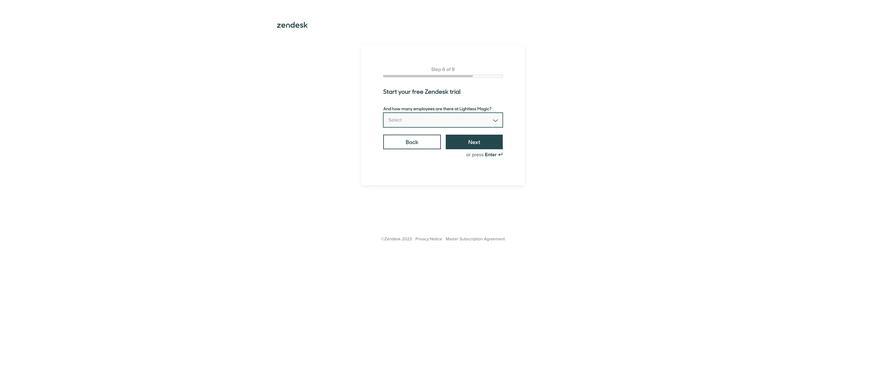 Task type: describe. For each thing, give the bounding box(es) containing it.
start
[[383, 87, 397, 96]]

privacy notice link
[[416, 237, 442, 242]]

subscription
[[460, 237, 483, 242]]

many
[[402, 106, 413, 112]]

press
[[472, 152, 484, 158]]

and
[[383, 106, 391, 112]]

or
[[466, 152, 471, 158]]

lightless
[[460, 106, 477, 112]]

next
[[468, 138, 480, 146]]

start your free zendesk trial
[[383, 87, 461, 96]]

8
[[452, 66, 455, 73]]

are
[[436, 106, 442, 112]]

enter
[[485, 152, 497, 158]]

master subscription agreement link
[[446, 237, 505, 242]]

and how many employees are there at lightless magic ?
[[383, 106, 492, 112]]

2023
[[402, 237, 412, 242]]

privacy
[[416, 237, 429, 242]]

master
[[446, 237, 459, 242]]

free
[[412, 87, 424, 96]]

agreement
[[484, 237, 505, 242]]

of
[[447, 66, 451, 73]]



Task type: vqa. For each thing, say whether or not it's contained in the screenshot.
easy
no



Task type: locate. For each thing, give the bounding box(es) containing it.
©zendesk
[[381, 237, 401, 242]]

step 6 of 8
[[431, 66, 455, 73]]

master subscription agreement
[[446, 237, 505, 242]]

privacy notice
[[416, 237, 442, 242]]

back button
[[383, 135, 441, 149]]

notice
[[430, 237, 442, 242]]

zendesk image
[[277, 22, 308, 28]]

back
[[406, 138, 419, 146]]

zendesk
[[425, 87, 449, 96]]

©zendesk 2023
[[381, 237, 412, 242]]

trial
[[450, 87, 461, 96]]

your
[[398, 87, 411, 96]]

or press enter
[[466, 152, 497, 158]]

enter image
[[498, 152, 503, 157]]

employees
[[413, 106, 435, 112]]

there
[[443, 106, 454, 112]]

how
[[392, 106, 401, 112]]

magic
[[477, 106, 489, 112]]

at
[[455, 106, 459, 112]]

©zendesk 2023 link
[[381, 237, 412, 242]]

6
[[442, 66, 445, 73]]

step
[[431, 66, 441, 73]]

?
[[489, 106, 492, 112]]

next button
[[446, 135, 503, 149]]



